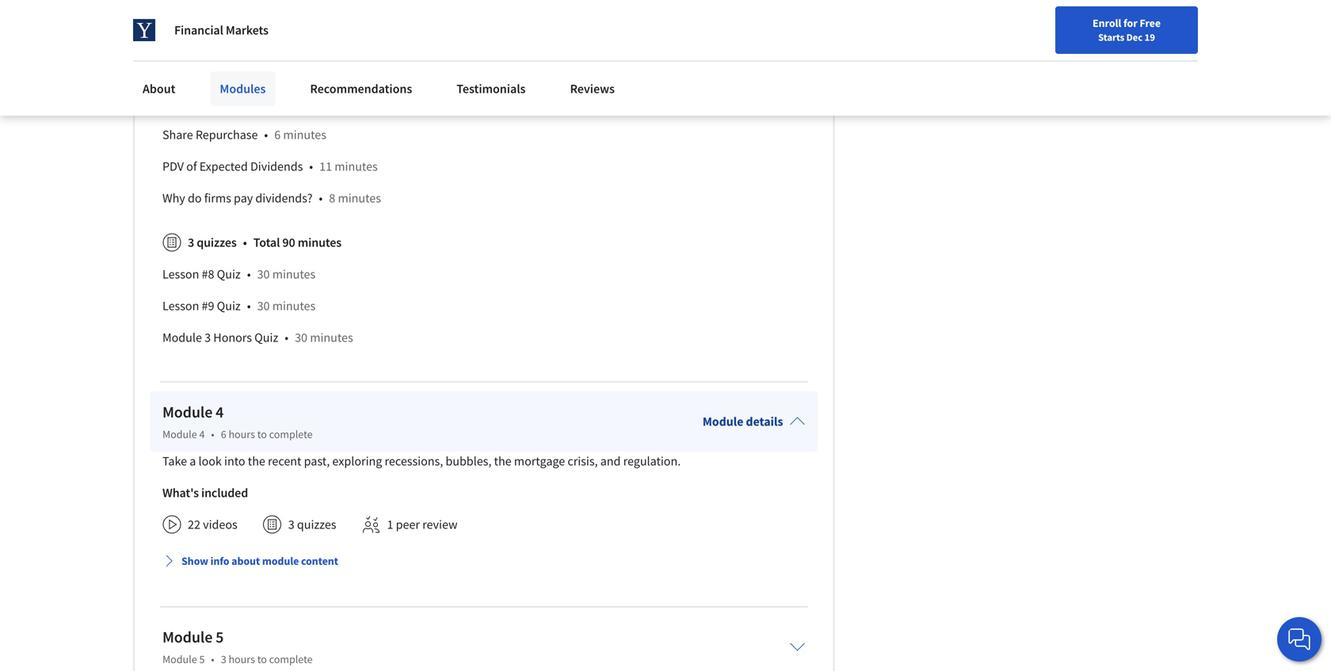 Task type: describe. For each thing, give the bounding box(es) containing it.
complete for module 4
[[269, 427, 313, 442]]

corporate charter •
[[162, 32, 268, 48]]

testimonials link
[[447, 71, 535, 106]]

module for 5
[[162, 627, 213, 647]]

yale university image
[[133, 19, 155, 41]]

honors
[[213, 330, 252, 346]]

share repurchase • 6 minutes
[[162, 127, 326, 143]]

of
[[186, 159, 197, 175]]

module
[[262, 554, 299, 568]]

review
[[422, 517, 458, 533]]

corporations
[[162, 64, 232, 79]]

pdv
[[162, 159, 184, 175]]

raise
[[234, 64, 263, 79]]

#9
[[202, 298, 214, 314]]

why
[[162, 190, 185, 206]]

pdv of expected dividends • 11 minutes
[[162, 159, 378, 175]]

2 vertical spatial 30
[[295, 330, 307, 346]]

90
[[282, 235, 295, 251]]

share
[[162, 127, 193, 143]]

firms
[[204, 190, 231, 206]]

1 horizontal spatial quizzes
[[297, 517, 336, 533]]

22 videos
[[188, 517, 237, 533]]

quiz for lesson #8 quiz
[[217, 266, 241, 282]]

crisis,
[[568, 453, 598, 469]]

show notifications image
[[1117, 20, 1136, 39]]

info
[[210, 554, 229, 568]]

about link
[[133, 71, 185, 106]]

1 horizontal spatial 3 quizzes
[[288, 517, 336, 533]]

quizzes inside hide info about module content region
[[197, 235, 237, 251]]

module 5 module 5 • 3 hours to complete
[[162, 627, 313, 667]]

• 6 minutes
[[211, 95, 273, 111]]

pay
[[234, 190, 253, 206]]

to for 5
[[257, 652, 267, 667]]

0 vertical spatial 4
[[216, 402, 224, 422]]

regulation.
[[623, 453, 681, 469]]

corporations raise money
[[162, 64, 300, 79]]

• total 90 minutes
[[243, 235, 342, 251]]

8
[[329, 190, 335, 206]]

about
[[232, 554, 260, 568]]

recessions,
[[385, 453, 443, 469]]

testimonials
[[457, 81, 526, 97]]

past,
[[304, 453, 330, 469]]

included
[[201, 485, 248, 501]]

1 peer review
[[387, 517, 458, 533]]

recommendations link
[[301, 71, 422, 106]]

hours for 5
[[229, 652, 255, 667]]

a
[[190, 453, 196, 469]]

corporate
[[162, 32, 216, 48]]

and
[[600, 453, 621, 469]]

30 for lesson #9 quiz
[[257, 298, 270, 314]]

show info about module content button
[[156, 547, 345, 575]]

videos
[[203, 517, 237, 533]]

enroll
[[1093, 16, 1122, 30]]

module details
[[703, 414, 783, 430]]

english
[[1027, 18, 1066, 34]]

money
[[265, 64, 300, 79]]

mortgage
[[514, 453, 565, 469]]

take
[[162, 453, 187, 469]]

financial markets
[[174, 22, 268, 38]]

• inside module 4 module 4 • 6 hours to complete
[[211, 427, 214, 442]]

recent
[[268, 453, 301, 469]]

to for 4
[[257, 427, 267, 442]]

details
[[746, 414, 783, 430]]

modules link
[[210, 71, 275, 106]]

dividends?
[[255, 190, 313, 206]]

chat with us image
[[1287, 627, 1312, 652]]

into
[[224, 453, 245, 469]]

11
[[319, 159, 332, 175]]

#8
[[202, 266, 214, 282]]



Task type: vqa. For each thing, say whether or not it's contained in the screenshot.
'Problem' to the bottom
no



Task type: locate. For each thing, give the bounding box(es) containing it.
lesson left #8
[[162, 266, 199, 282]]

0 horizontal spatial 3 quizzes
[[188, 235, 237, 251]]

4
[[216, 402, 224, 422], [199, 427, 205, 442]]

0 vertical spatial quizzes
[[197, 235, 237, 251]]

financial
[[174, 22, 223, 38]]

the right into on the left of the page
[[248, 453, 265, 469]]

6 up into on the left of the page
[[221, 427, 226, 442]]

quiz right #8
[[217, 266, 241, 282]]

quizzes
[[197, 235, 237, 251], [297, 517, 336, 533]]

1 complete from the top
[[269, 427, 313, 442]]

total
[[253, 235, 280, 251]]

quiz
[[217, 266, 241, 282], [217, 298, 241, 314], [255, 330, 278, 346]]

lesson #8 quiz • 30 minutes
[[162, 266, 316, 282]]

2 lesson from the top
[[162, 298, 199, 314]]

2 to from the top
[[257, 652, 267, 667]]

to inside module 5 module 5 • 3 hours to complete
[[257, 652, 267, 667]]

1
[[387, 517, 393, 533]]

•
[[264, 32, 268, 48], [211, 95, 215, 111], [264, 127, 268, 143], [309, 159, 313, 175], [319, 190, 323, 206], [243, 235, 247, 251], [247, 266, 251, 282], [247, 298, 251, 314], [285, 330, 289, 346], [211, 427, 214, 442], [211, 652, 214, 667]]

1 horizontal spatial 4
[[216, 402, 224, 422]]

quiz right honors
[[255, 330, 278, 346]]

30 for lesson #8 quiz
[[257, 266, 270, 282]]

1 vertical spatial complete
[[269, 652, 313, 667]]

0 vertical spatial 3 quizzes
[[188, 235, 237, 251]]

markets
[[226, 22, 268, 38]]

dividends
[[250, 159, 303, 175]]

look
[[199, 453, 222, 469]]

hide info about module content region
[[162, 0, 805, 360]]

• inside module 5 module 5 • 3 hours to complete
[[211, 652, 214, 667]]

quizzes up #8
[[197, 235, 237, 251]]

0 vertical spatial 6
[[221, 95, 228, 111]]

charter
[[218, 32, 258, 48]]

bubbles,
[[446, 453, 492, 469]]

minutes
[[230, 95, 273, 111], [283, 127, 326, 143], [335, 159, 378, 175], [338, 190, 381, 206], [298, 235, 342, 251], [272, 266, 316, 282], [272, 298, 316, 314], [310, 330, 353, 346]]

0 horizontal spatial the
[[248, 453, 265, 469]]

0 vertical spatial 30
[[257, 266, 270, 282]]

3 quizzes inside hide info about module content region
[[188, 235, 237, 251]]

2 the from the left
[[494, 453, 512, 469]]

modules
[[220, 81, 266, 97]]

english button
[[999, 0, 1094, 52]]

1 the from the left
[[248, 453, 265, 469]]

1 vertical spatial to
[[257, 652, 267, 667]]

0 vertical spatial complete
[[269, 427, 313, 442]]

complete
[[269, 427, 313, 442], [269, 652, 313, 667]]

the
[[248, 453, 265, 469], [494, 453, 512, 469]]

to inside module 4 module 4 • 6 hours to complete
[[257, 427, 267, 442]]

0 horizontal spatial 5
[[199, 652, 205, 667]]

3
[[188, 235, 194, 251], [205, 330, 211, 346], [288, 517, 295, 533], [221, 652, 226, 667]]

1 lesson from the top
[[162, 266, 199, 282]]

module for 3
[[162, 330, 202, 346]]

19
[[1145, 31, 1155, 44]]

2 vertical spatial 6
[[221, 427, 226, 442]]

hours
[[229, 427, 255, 442], [229, 652, 255, 667]]

free
[[1140, 16, 1161, 30]]

1 vertical spatial 30
[[257, 298, 270, 314]]

enroll for free starts dec 19
[[1093, 16, 1161, 44]]

module 3 honors quiz • 30 minutes
[[162, 330, 353, 346]]

show info about module content
[[181, 554, 338, 568]]

1 horizontal spatial the
[[494, 453, 512, 469]]

6 up repurchase
[[221, 95, 228, 111]]

0 vertical spatial lesson
[[162, 266, 199, 282]]

quiz for lesson #9 quiz
[[217, 298, 241, 314]]

1 vertical spatial hours
[[229, 652, 255, 667]]

reviews
[[570, 81, 615, 97]]

30 down the total
[[257, 266, 270, 282]]

3 quizzes up content at bottom left
[[288, 517, 336, 533]]

exploring
[[332, 453, 382, 469]]

why do firms pay dividends? • 8 minutes
[[162, 190, 381, 206]]

0 vertical spatial quiz
[[217, 266, 241, 282]]

1 vertical spatial 6
[[274, 127, 281, 143]]

6 inside module 4 module 4 • 6 hours to complete
[[221, 427, 226, 442]]

None search field
[[226, 10, 606, 42]]

lesson for lesson #8 quiz
[[162, 266, 199, 282]]

hours inside module 4 module 4 • 6 hours to complete
[[229, 427, 255, 442]]

module for details
[[703, 414, 744, 430]]

expected
[[199, 159, 248, 175]]

module 4 module 4 • 6 hours to complete
[[162, 402, 313, 442]]

0 vertical spatial 5
[[216, 627, 224, 647]]

1 vertical spatial quiz
[[217, 298, 241, 314]]

module for 4
[[162, 402, 213, 422]]

22
[[188, 517, 200, 533]]

what's
[[162, 485, 199, 501]]

0 horizontal spatial quizzes
[[197, 235, 237, 251]]

complete inside module 4 module 4 • 6 hours to complete
[[269, 427, 313, 442]]

lesson left #9
[[162, 298, 199, 314]]

30
[[257, 266, 270, 282], [257, 298, 270, 314], [295, 330, 307, 346]]

0 horizontal spatial 4
[[199, 427, 205, 442]]

1 vertical spatial quizzes
[[297, 517, 336, 533]]

1 to from the top
[[257, 427, 267, 442]]

30 right honors
[[295, 330, 307, 346]]

about
[[143, 81, 175, 97]]

complete inside module 5 module 5 • 3 hours to complete
[[269, 652, 313, 667]]

show
[[181, 554, 208, 568]]

3 quizzes
[[188, 235, 237, 251], [288, 517, 336, 533]]

0 vertical spatial to
[[257, 427, 267, 442]]

1 vertical spatial 3 quizzes
[[288, 517, 336, 533]]

3 inside module 5 module 5 • 3 hours to complete
[[221, 652, 226, 667]]

hours for 4
[[229, 427, 255, 442]]

1 hours from the top
[[229, 427, 255, 442]]

2 hours from the top
[[229, 652, 255, 667]]

recommendations
[[310, 81, 412, 97]]

2 complete from the top
[[269, 652, 313, 667]]

take a look into the recent past, exploring recessions, bubbles, the mortgage crisis, and regulation.
[[162, 453, 681, 469]]

lesson for lesson #9 quiz
[[162, 298, 199, 314]]

module inside region
[[162, 330, 202, 346]]

complete for module 5
[[269, 652, 313, 667]]

for
[[1124, 16, 1138, 30]]

lesson #9 quiz • 30 minutes
[[162, 298, 316, 314]]

30 up module 3 honors quiz • 30 minutes
[[257, 298, 270, 314]]

1 vertical spatial 4
[[199, 427, 205, 442]]

content
[[301, 554, 338, 568]]

repurchase
[[196, 127, 258, 143]]

2 vertical spatial quiz
[[255, 330, 278, 346]]

0 vertical spatial hours
[[229, 427, 255, 442]]

peer
[[396, 517, 420, 533]]

to
[[257, 427, 267, 442], [257, 652, 267, 667]]

module
[[162, 330, 202, 346], [162, 402, 213, 422], [703, 414, 744, 430], [162, 427, 197, 442], [162, 627, 213, 647], [162, 652, 197, 667]]

dec
[[1127, 31, 1143, 44]]

lesson
[[162, 266, 199, 282], [162, 298, 199, 314]]

reviews link
[[561, 71, 624, 106]]

hours inside module 5 module 5 • 3 hours to complete
[[229, 652, 255, 667]]

the right the bubbles,
[[494, 453, 512, 469]]

1 horizontal spatial 5
[[216, 627, 224, 647]]

quiz right #9
[[217, 298, 241, 314]]

what's included
[[162, 485, 248, 501]]

5
[[216, 627, 224, 647], [199, 652, 205, 667]]

1 vertical spatial lesson
[[162, 298, 199, 314]]

3 quizzes up #8
[[188, 235, 237, 251]]

quizzes up content at bottom left
[[297, 517, 336, 533]]

do
[[188, 190, 202, 206]]

starts
[[1098, 31, 1125, 44]]

6 up dividends
[[274, 127, 281, 143]]

1 vertical spatial 5
[[199, 652, 205, 667]]



